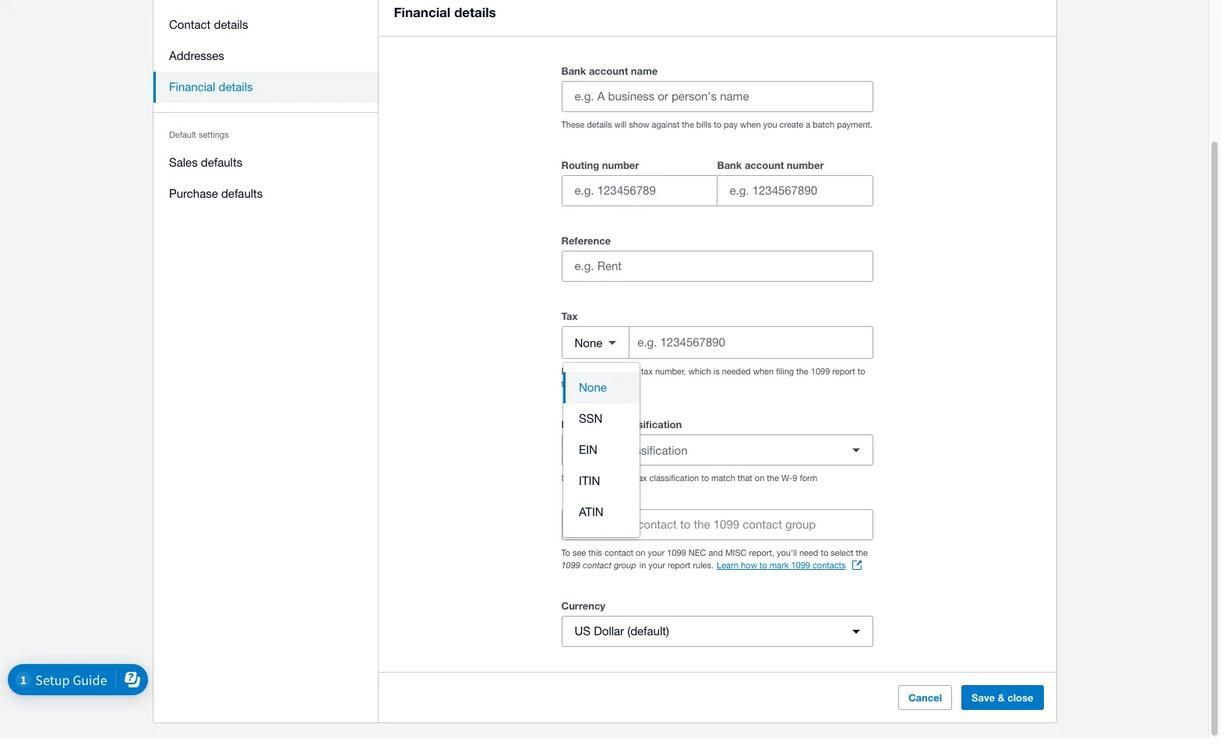Task type: describe. For each thing, give the bounding box(es) containing it.
bank account number
[[718, 159, 824, 171]]

is
[[714, 367, 720, 376]]

details inside "button"
[[214, 18, 248, 31]]

dollar
[[594, 625, 624, 638]]

to up contacts
[[821, 549, 829, 558]]

sales defaults
[[169, 156, 242, 169]]

add this contact to the 1099 contact group
[[591, 518, 816, 532]]

learn
[[717, 561, 739, 571]]

select a classification
[[575, 444, 688, 457]]

match
[[712, 474, 736, 483]]

menu containing contact details
[[153, 0, 378, 219]]

account for number
[[745, 159, 784, 171]]

the left w-
[[767, 474, 779, 483]]

2 number from the left
[[787, 159, 824, 171]]

to left match
[[702, 474, 709, 483]]

payment.
[[837, 120, 873, 129]]

us dollar (default)
[[575, 625, 670, 638]]

report,
[[750, 549, 775, 558]]

batch
[[813, 120, 835, 129]]

currency
[[562, 600, 606, 613]]

0 vertical spatial a
[[806, 120, 811, 129]]

account for name
[[589, 65, 628, 77]]

sales defaults button
[[153, 147, 378, 179]]

bank account name
[[562, 65, 658, 77]]

addresses
[[169, 49, 224, 62]]

default settings
[[169, 130, 228, 140]]

the down enter
[[562, 380, 574, 389]]

contact details button
[[153, 9, 378, 41]]

contact down the see
[[583, 560, 612, 571]]

filing
[[777, 367, 794, 376]]

form
[[800, 474, 818, 483]]

itin
[[579, 475, 600, 488]]

show
[[629, 120, 650, 129]]

the left federal
[[593, 474, 605, 483]]

save & close button
[[962, 686, 1044, 711]]

select
[[831, 549, 854, 558]]

financial details button
[[153, 72, 378, 103]]

reference
[[562, 235, 611, 247]]

bank for bank account number
[[718, 159, 742, 171]]

itin button
[[564, 466, 640, 497]]

save
[[972, 692, 996, 705]]

(default)
[[628, 625, 670, 638]]

the right filing
[[797, 367, 809, 376]]

Bank account number field
[[718, 176, 873, 206]]

to left pay at the right
[[714, 120, 722, 129]]

specify
[[562, 474, 590, 483]]

group containing none
[[564, 363, 640, 538]]

9
[[793, 474, 798, 483]]

federal
[[607, 474, 633, 483]]

w-
[[782, 474, 793, 483]]

1 horizontal spatial financial details
[[394, 4, 496, 20]]

ssn
[[579, 412, 603, 426]]

ein
[[579, 444, 598, 457]]

1 vertical spatial tax
[[601, 419, 615, 431]]

report inside to see this contact on your 1099 nec and misc report, you'll need to select the 1099 contact group in your report rules. learn how to mark 1099 contacts
[[668, 561, 691, 571]]

mark
[[770, 561, 789, 571]]

none button
[[564, 373, 640, 404]]

group inside to see this contact on your 1099 nec and misc report, you'll need to select the 1099 contact group in your report rules. learn how to mark 1099 contacts
[[614, 560, 637, 571]]

the inside to see this contact on your 1099 nec and misc report, you'll need to select the 1099 contact group in your report rules. learn how to mark 1099 contacts
[[856, 549, 868, 558]]

us
[[575, 625, 591, 638]]

learn how to mark 1099 contacts link
[[717, 560, 862, 572]]

1099 down the need
[[792, 561, 811, 571]]

Routing number field
[[562, 176, 717, 206]]

2 vertical spatial classification
[[650, 474, 699, 483]]

you'll
[[777, 549, 797, 558]]

name
[[631, 65, 658, 77]]

see
[[573, 549, 586, 558]]

number,
[[655, 367, 686, 376]]

financial inside button
[[169, 80, 215, 94]]

contact details
[[169, 18, 248, 31]]

financial details inside button
[[169, 80, 253, 94]]

1 vertical spatial your
[[648, 549, 665, 558]]

specify the federal tax classification to match that on the w-9 form
[[562, 474, 818, 483]]

to up nec
[[680, 518, 691, 532]]

routing
[[562, 159, 600, 171]]

1099 down to
[[562, 560, 581, 571]]

purchase defaults button
[[153, 179, 378, 210]]

which
[[689, 367, 711, 376]]

tax
[[562, 310, 578, 323]]

purchase defaults
[[169, 187, 263, 200]]

classification for federal tax classification
[[618, 419, 682, 431]]

1099 inside enter your contact's tax number, which is needed when filing the 1099 report to the irs.
[[811, 367, 830, 376]]

select a classification button
[[562, 435, 873, 466]]

settings
[[198, 130, 228, 140]]

bank for bank account name
[[562, 65, 586, 77]]

none for none button
[[579, 381, 607, 394]]

addresses button
[[153, 41, 378, 72]]

the left bills
[[682, 120, 694, 129]]

0 vertical spatial when
[[741, 120, 761, 129]]

add
[[591, 518, 613, 532]]

your inside enter your contact's tax number, which is needed when filing the 1099 report to the irs.
[[584, 367, 601, 376]]

needed
[[722, 367, 751, 376]]

1 horizontal spatial financial
[[394, 4, 451, 20]]

on inside to see this contact on your 1099 nec and misc report, you'll need to select the 1099 contact group in your report rules. learn how to mark 1099 contacts
[[636, 549, 646, 558]]

Bank account name field
[[562, 82, 873, 111]]



Task type: vqa. For each thing, say whether or not it's contained in the screenshot.
Copy to draft invoice
no



Task type: locate. For each thing, give the bounding box(es) containing it.
reference group
[[562, 232, 873, 282]]

classification for select a classification
[[620, 444, 688, 457]]

routing number
[[562, 159, 640, 171]]

classification left match
[[650, 474, 699, 483]]

when inside enter your contact's tax number, which is needed when filing the 1099 report to the irs.
[[753, 367, 774, 376]]

enter your contact's tax number, which is needed when filing the 1099 report to the irs.
[[562, 367, 866, 389]]

1 horizontal spatial on
[[755, 474, 765, 483]]

to right filing
[[858, 367, 866, 376]]

to inside enter your contact's tax number, which is needed when filing the 1099 report to the irs.
[[858, 367, 866, 376]]

0 vertical spatial on
[[755, 474, 765, 483]]

on right that
[[755, 474, 765, 483]]

contact
[[638, 518, 677, 532], [743, 518, 783, 532], [605, 549, 634, 558], [583, 560, 612, 571]]

rules.
[[693, 561, 714, 571]]

report inside enter your contact's tax number, which is needed when filing the 1099 report to the irs.
[[833, 367, 856, 376]]

financial details
[[394, 4, 496, 20], [169, 80, 253, 94]]

list box
[[564, 363, 640, 538]]

financial
[[394, 4, 451, 20], [169, 80, 215, 94]]

none for none popup button at the top of the page
[[575, 336, 603, 350]]

0 vertical spatial account
[[589, 65, 628, 77]]

need
[[800, 549, 819, 558]]

bills
[[697, 120, 712, 129]]

contacts
[[813, 561, 846, 571]]

tax up 'ein' button
[[601, 419, 615, 431]]

save & close
[[972, 692, 1034, 705]]

in
[[640, 561, 646, 571]]

1 vertical spatial none
[[579, 381, 607, 394]]

classification inside popup button
[[620, 444, 688, 457]]

your
[[584, 367, 601, 376], [648, 549, 665, 558], [649, 561, 666, 571]]

report
[[833, 367, 856, 376], [668, 561, 691, 571]]

group containing routing number
[[562, 156, 873, 207]]

classification up select a classification at the bottom of page
[[618, 419, 682, 431]]

0 horizontal spatial report
[[668, 561, 691, 571]]

0 vertical spatial financial details
[[394, 4, 496, 20]]

select
[[575, 444, 608, 457]]

bank
[[562, 65, 586, 77], [718, 159, 742, 171]]

group left in at the bottom of page
[[614, 560, 637, 571]]

cancel button
[[899, 686, 953, 711]]

report down nec
[[668, 561, 691, 571]]

the right select
[[856, 549, 868, 558]]

this
[[616, 518, 635, 532], [589, 549, 602, 558]]

1 horizontal spatial this
[[616, 518, 635, 532]]

0 vertical spatial financial
[[394, 4, 451, 20]]

number up the "bank account number" field
[[787, 159, 824, 171]]

defaults for sales defaults
[[201, 156, 242, 169]]

1099 left nec
[[667, 549, 686, 558]]

this right the see
[[589, 549, 602, 558]]

contact down add
[[605, 549, 634, 558]]

1 horizontal spatial a
[[806, 120, 811, 129]]

federal
[[562, 419, 598, 431]]

that
[[738, 474, 753, 483]]

1 vertical spatial defaults
[[221, 187, 263, 200]]

tax inside enter your contact's tax number, which is needed when filing the 1099 report to the irs.
[[641, 367, 653, 376]]

0 vertical spatial tax
[[641, 367, 653, 376]]

1 vertical spatial financial
[[169, 80, 215, 94]]

nec
[[689, 549, 706, 558]]

enter
[[562, 367, 582, 376]]

create
[[780, 120, 804, 129]]

1 number from the left
[[602, 159, 640, 171]]

number up routing number field
[[602, 159, 640, 171]]

cancel
[[909, 692, 942, 705]]

defaults for purchase defaults
[[221, 187, 263, 200]]

0 horizontal spatial number
[[602, 159, 640, 171]]

2 vertical spatial your
[[649, 561, 666, 571]]

close
[[1008, 692, 1034, 705]]

defaults down settings
[[201, 156, 242, 169]]

misc
[[726, 549, 747, 558]]

0 horizontal spatial financial details
[[169, 80, 253, 94]]

1099 right filing
[[811, 367, 830, 376]]

none down enter
[[579, 381, 607, 394]]

details inside button
[[218, 80, 253, 94]]

ein button
[[564, 435, 640, 466]]

1 horizontal spatial number
[[787, 159, 824, 171]]

when left filing
[[753, 367, 774, 376]]

details
[[454, 4, 496, 20], [214, 18, 248, 31], [218, 80, 253, 94], [587, 120, 612, 129]]

0 horizontal spatial financial
[[169, 80, 215, 94]]

0 vertical spatial group
[[562, 156, 873, 207]]

on
[[755, 474, 765, 483], [636, 549, 646, 558]]

defaults down 'sales defaults' button
[[221, 187, 263, 200]]

0 vertical spatial report
[[833, 367, 856, 376]]

the up nec
[[694, 518, 711, 532]]

the
[[682, 120, 694, 129], [797, 367, 809, 376], [562, 380, 574, 389], [593, 474, 605, 483], [767, 474, 779, 483], [694, 518, 711, 532], [856, 549, 868, 558]]

contact up in at the bottom of page
[[638, 518, 677, 532]]

sales
[[169, 156, 197, 169]]

1 vertical spatial group
[[564, 363, 640, 538]]

1 horizontal spatial account
[[745, 159, 784, 171]]

a inside popup button
[[611, 444, 617, 457]]

menu
[[153, 0, 378, 219]]

purchase
[[169, 187, 218, 200]]

these details will show against the bills to pay when you create a batch payment.
[[562, 120, 873, 129]]

1 vertical spatial on
[[636, 549, 646, 558]]

bank up these
[[562, 65, 586, 77]]

none inside popup button
[[575, 336, 603, 350]]

tax left number,
[[641, 367, 653, 376]]

0 horizontal spatial this
[[589, 549, 602, 558]]

federal tax classification
[[562, 419, 682, 431]]

group up the need
[[786, 518, 816, 532]]

this right add
[[616, 518, 635, 532]]

your up irs. at the left bottom of page
[[584, 367, 601, 376]]

1099
[[811, 367, 830, 376], [714, 518, 740, 532], [667, 549, 686, 558], [562, 560, 581, 571], [792, 561, 811, 571]]

0 horizontal spatial group
[[614, 560, 637, 571]]

tax for federal tax classification
[[636, 474, 647, 483]]

atin
[[579, 506, 604, 519]]

0 horizontal spatial on
[[636, 549, 646, 558]]

Tax text field
[[636, 328, 873, 358]]

atin button
[[564, 497, 640, 529]]

a right the select
[[611, 444, 617, 457]]

account up the "bank account number" field
[[745, 159, 784, 171]]

a
[[806, 120, 811, 129], [611, 444, 617, 457]]

tax for tax
[[641, 367, 653, 376]]

to
[[562, 549, 571, 558]]

1 horizontal spatial report
[[833, 367, 856, 376]]

0 vertical spatial none
[[575, 336, 603, 350]]

1 vertical spatial group
[[614, 560, 637, 571]]

when
[[741, 120, 761, 129], [753, 367, 774, 376]]

your left nec
[[648, 549, 665, 558]]

0 horizontal spatial a
[[611, 444, 617, 457]]

your right in at the bottom of page
[[649, 561, 666, 571]]

1 vertical spatial when
[[753, 367, 774, 376]]

default
[[169, 130, 196, 140]]

1 vertical spatial this
[[589, 549, 602, 558]]

tax
[[641, 367, 653, 376], [601, 419, 615, 431], [636, 474, 647, 483]]

none button
[[562, 327, 630, 359]]

account
[[589, 65, 628, 77], [745, 159, 784, 171]]

&
[[998, 692, 1005, 705]]

1 vertical spatial classification
[[620, 444, 688, 457]]

list box containing none
[[564, 363, 640, 538]]

0 vertical spatial this
[[616, 518, 635, 532]]

to down report,
[[760, 561, 768, 571]]

0 vertical spatial bank
[[562, 65, 586, 77]]

1 vertical spatial bank
[[718, 159, 742, 171]]

you
[[764, 120, 778, 129]]

how
[[741, 561, 758, 571]]

report right filing
[[833, 367, 856, 376]]

ssn button
[[564, 404, 640, 435]]

defaults
[[201, 156, 242, 169], [221, 187, 263, 200]]

0 vertical spatial defaults
[[201, 156, 242, 169]]

contact up report,
[[743, 518, 783, 532]]

none inside button
[[579, 381, 607, 394]]

0 vertical spatial your
[[584, 367, 601, 376]]

when left you
[[741, 120, 761, 129]]

none down tax
[[575, 336, 603, 350]]

will
[[615, 120, 627, 129]]

a left batch
[[806, 120, 811, 129]]

0 horizontal spatial account
[[589, 65, 628, 77]]

contact's
[[603, 367, 639, 376]]

none
[[575, 336, 603, 350], [579, 381, 607, 394]]

tax right federal
[[636, 474, 647, 483]]

bank down pay at the right
[[718, 159, 742, 171]]

these
[[562, 120, 585, 129]]

0 vertical spatial classification
[[618, 419, 682, 431]]

to see this contact on your 1099 nec and misc report, you'll need to select the 1099 contact group in your report rules. learn how to mark 1099 contacts
[[562, 549, 868, 571]]

0 vertical spatial group
[[786, 518, 816, 532]]

1099 up misc on the right bottom of page
[[714, 518, 740, 532]]

1 vertical spatial a
[[611, 444, 617, 457]]

contact
[[169, 18, 210, 31]]

1 horizontal spatial bank
[[718, 159, 742, 171]]

1 vertical spatial account
[[745, 159, 784, 171]]

account left 'name'
[[589, 65, 628, 77]]

pay
[[724, 120, 738, 129]]

on up in at the bottom of page
[[636, 549, 646, 558]]

irs.
[[576, 380, 592, 389]]

and
[[709, 549, 723, 558]]

group
[[562, 156, 873, 207], [564, 363, 640, 538]]

1 vertical spatial report
[[668, 561, 691, 571]]

against
[[652, 120, 680, 129]]

group
[[786, 518, 816, 532], [614, 560, 637, 571]]

2 vertical spatial tax
[[636, 474, 647, 483]]

1 vertical spatial financial details
[[169, 80, 253, 94]]

number
[[602, 159, 640, 171], [787, 159, 824, 171]]

Reference field
[[562, 252, 873, 281]]

0 horizontal spatial bank
[[562, 65, 586, 77]]

classification down 'federal tax classification'
[[620, 444, 688, 457]]

1 horizontal spatial group
[[786, 518, 816, 532]]

to
[[714, 120, 722, 129], [858, 367, 866, 376], [702, 474, 709, 483], [680, 518, 691, 532], [821, 549, 829, 558], [760, 561, 768, 571]]

this inside to see this contact on your 1099 nec and misc report, you'll need to select the 1099 contact group in your report rules. learn how to mark 1099 contacts
[[589, 549, 602, 558]]



